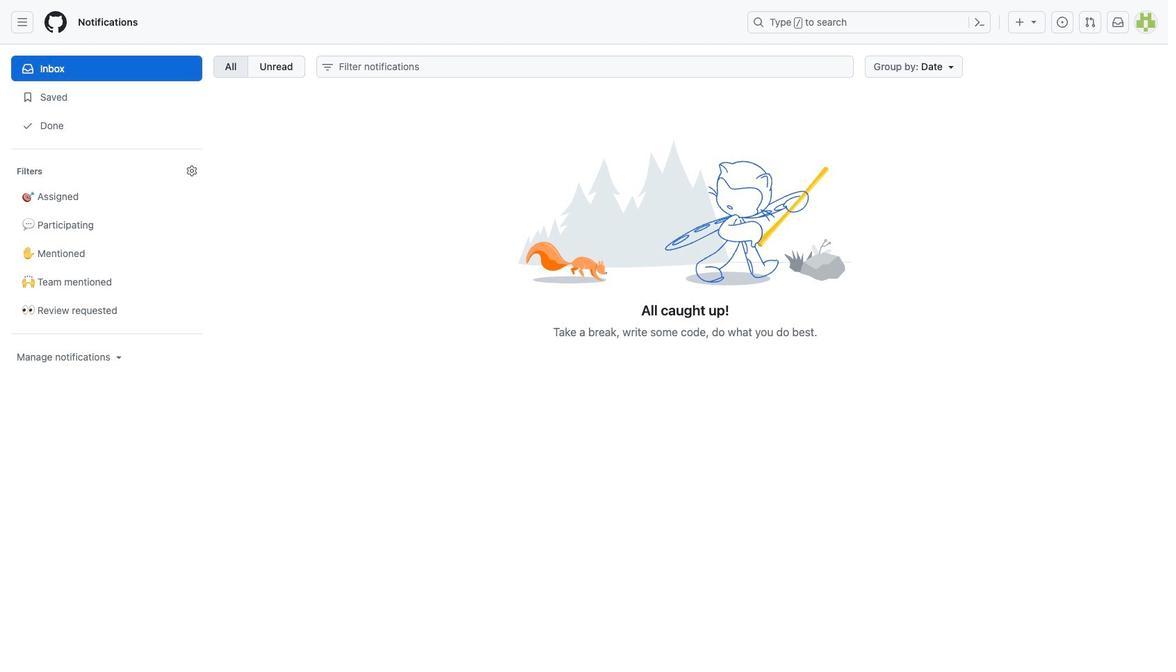 Task type: describe. For each thing, give the bounding box(es) containing it.
customize filters image
[[186, 166, 197, 177]]

check image
[[22, 120, 33, 131]]

inbox image
[[22, 63, 33, 74]]

issue opened image
[[1057, 17, 1068, 28]]

Filter notifications text field
[[316, 56, 854, 78]]



Task type: vqa. For each thing, say whether or not it's contained in the screenshot.
the left triangle down image
yes



Task type: locate. For each thing, give the bounding box(es) containing it.
triangle down image
[[946, 61, 957, 72], [113, 352, 124, 363]]

command palette image
[[974, 17, 985, 28]]

inbox zero image
[[518, 134, 852, 291]]

git pull request image
[[1085, 17, 1096, 28]]

1 vertical spatial triangle down image
[[113, 352, 124, 363]]

notifications image
[[1113, 17, 1124, 28]]

plus image
[[1015, 17, 1026, 28]]

bookmark image
[[22, 92, 33, 103]]

notifications element
[[11, 45, 202, 398]]

1 horizontal spatial triangle down image
[[946, 61, 957, 72]]

homepage image
[[45, 11, 67, 33]]

0 horizontal spatial triangle down image
[[113, 352, 124, 363]]

triangle down image
[[1029, 16, 1040, 27]]

0 vertical spatial triangle down image
[[946, 61, 957, 72]]

None search field
[[316, 56, 854, 78]]

filter image
[[322, 62, 333, 73]]



